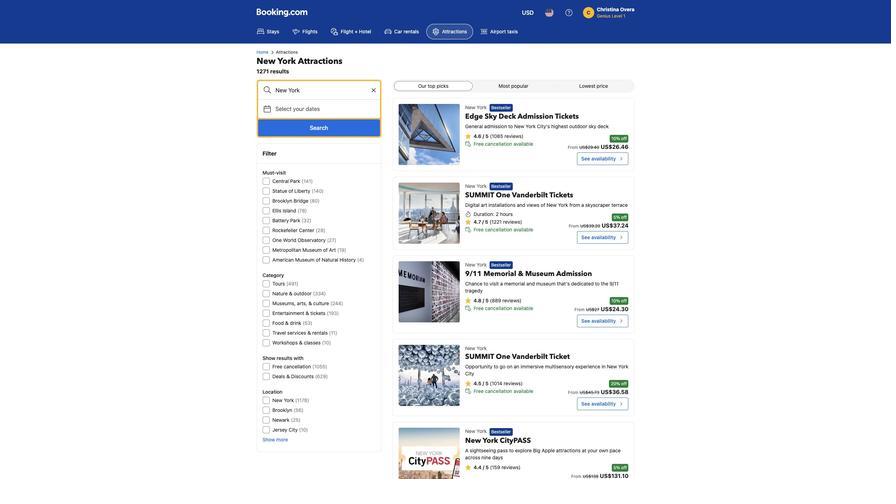 Task type: locate. For each thing, give the bounding box(es) containing it.
food
[[272, 320, 284, 326]]

booking.com image
[[257, 8, 307, 17]]

flight + hotel link
[[325, 24, 377, 39]]

1 vertical spatial attractions
[[276, 50, 298, 55]]

4 available from the top
[[514, 388, 533, 394]]

4.5 / 5 (1014 reviews)
[[474, 380, 523, 386]]

2 brooklyn from the top
[[272, 407, 292, 413]]

statue
[[272, 188, 287, 194]]

free cancellation available for sky
[[474, 141, 533, 147]]

cancellation down 4.8 / 5 (889 reviews)
[[485, 305, 512, 311]]

2 see availability from the top
[[581, 234, 616, 240]]

more
[[276, 437, 288, 443]]

visit up central
[[276, 170, 286, 176]]

off up the us$26.46
[[621, 136, 627, 141]]

1 horizontal spatial (10)
[[322, 340, 331, 346]]

4 free cancellation available from the top
[[474, 388, 533, 394]]

park for central park
[[290, 178, 300, 184]]

off inside 5% off from us$39.20 us$37.24
[[621, 215, 627, 220]]

10% up the us$24.30
[[611, 298, 620, 304]]

availability down us$27 at the right of page
[[591, 318, 616, 324]]

one up installations
[[496, 190, 510, 200]]

2 vanderbilt from the top
[[512, 352, 548, 362]]

0 vertical spatial (10)
[[322, 340, 331, 346]]

off up the us$24.30
[[621, 298, 627, 304]]

0 vertical spatial 9/11
[[465, 269, 482, 279]]

1 horizontal spatial outdoor
[[569, 123, 587, 129]]

see down us$39.20
[[581, 234, 590, 240]]

cancellation down with
[[284, 363, 311, 369]]

new inside new york citypass a sightseeing pass to explore big apple attractions at your own pace across nine days
[[465, 436, 481, 445]]

1 brooklyn from the top
[[272, 198, 292, 204]]

0 vertical spatial 5%
[[613, 215, 620, 220]]

free cancellation available down "4.6 / 5 (1085 reviews)"
[[474, 141, 533, 147]]

5 for sky
[[485, 133, 489, 139]]

5% inside 5% off from us$39.20 us$37.24
[[613, 215, 620, 220]]

nature
[[272, 290, 288, 296]]

off inside 20% off from us$45.73 us$36.58
[[621, 381, 627, 386]]

4 availability from the top
[[591, 401, 616, 407]]

one inside summit one vanderbilt tickets digital art installations and views of new york from a skyscraper terrace
[[496, 190, 510, 200]]

travel
[[272, 330, 286, 336]]

1 vertical spatial outdoor
[[294, 290, 312, 296]]

1 see from the top
[[581, 156, 590, 162]]

0 vertical spatial vanderbilt
[[512, 190, 548, 200]]

1 free cancellation available from the top
[[474, 141, 533, 147]]

1 vertical spatial tickets
[[549, 190, 573, 200]]

see availability for summit one vanderbilt tickets
[[581, 234, 616, 240]]

1 vertical spatial brooklyn
[[272, 407, 292, 413]]

from inside 20% off from us$45.73 us$36.58
[[568, 390, 578, 395]]

1 vertical spatial visit
[[490, 281, 499, 287]]

10% inside the "10% off from us$29.40 us$26.46"
[[611, 136, 620, 141]]

0 horizontal spatial a
[[500, 281, 503, 287]]

see for edge sky deck admission tickets
[[581, 156, 590, 162]]

dates
[[306, 106, 320, 112]]

0 vertical spatial city
[[465, 371, 474, 377]]

stays
[[267, 28, 279, 34]]

tickets up highest
[[555, 112, 579, 121]]

park up statue of liberty (140)
[[290, 178, 300, 184]]

1 vertical spatial museum
[[295, 257, 314, 263]]

us$37.24
[[602, 222, 628, 229]]

2 availability from the top
[[591, 234, 616, 240]]

4 new york from the top
[[465, 428, 487, 434]]

summit one vanderbilt tickets digital art installations and views of new york from a skyscraper terrace
[[465, 190, 628, 208]]

& up memorial
[[518, 269, 523, 279]]

new york for new
[[465, 428, 487, 434]]

3 available from the top
[[514, 305, 533, 311]]

(10) down (25)
[[299, 427, 308, 433]]

&
[[518, 269, 523, 279], [289, 290, 292, 296], [308, 300, 312, 306], [306, 310, 309, 316], [285, 320, 289, 326], [307, 330, 311, 336], [299, 340, 302, 346], [286, 373, 290, 379]]

bestseller up 'citypass'
[[491, 429, 511, 434]]

new york
[[465, 104, 487, 110], [465, 183, 487, 189], [465, 262, 487, 268], [465, 428, 487, 434]]

5% up us$37.24
[[613, 215, 620, 220]]

cancellation for sky
[[485, 141, 512, 147]]

natural
[[322, 257, 338, 263]]

explore
[[515, 447, 532, 453]]

bridge
[[294, 198, 308, 204]]

arts,
[[297, 300, 307, 306]]

from for 9/11 memorial & museum admission
[[574, 307, 585, 312]]

1 new york from the top
[[465, 104, 487, 110]]

4 bestseller from the top
[[491, 429, 511, 434]]

deals
[[272, 373, 285, 379]]

0 vertical spatial rentals
[[404, 28, 419, 34]]

1 vertical spatial vanderbilt
[[512, 352, 548, 362]]

availability for summit one vanderbilt ticket
[[591, 401, 616, 407]]

9/11 right the on the bottom right of page
[[610, 281, 619, 287]]

3 see from the top
[[581, 318, 590, 324]]

york
[[277, 55, 296, 67], [477, 104, 487, 110], [526, 123, 536, 129], [477, 183, 487, 189], [558, 202, 568, 208], [477, 262, 487, 268], [477, 345, 487, 351], [618, 364, 628, 370], [284, 397, 294, 403], [477, 428, 487, 434], [483, 436, 498, 445]]

brooklyn
[[272, 198, 292, 204], [272, 407, 292, 413]]

to right "pass"
[[509, 447, 514, 453]]

3 free cancellation available from the top
[[474, 305, 533, 311]]

from for edge sky deck admission tickets
[[568, 145, 578, 150]]

(19)
[[337, 247, 346, 253]]

to down deck
[[508, 123, 513, 129]]

one left world
[[272, 237, 282, 243]]

availability for edge sky deck admission tickets
[[591, 156, 616, 162]]

0 vertical spatial your
[[293, 106, 304, 112]]

2 off from the top
[[621, 215, 627, 220]]

admission up dedicated
[[556, 269, 592, 279]]

5%
[[613, 215, 620, 220], [613, 465, 620, 470]]

new inside 'new york attractions 1271 results'
[[257, 55, 276, 67]]

off up us$37.24
[[621, 215, 627, 220]]

see down us$29.40
[[581, 156, 590, 162]]

museum
[[536, 281, 556, 287]]

1 vertical spatial park
[[290, 217, 300, 223]]

& up (53)
[[306, 310, 309, 316]]

1 vertical spatial summit
[[465, 352, 494, 362]]

10% inside 10% off from us$27 us$24.30
[[611, 298, 620, 304]]

level
[[612, 13, 622, 19]]

1 horizontal spatial attractions
[[298, 55, 342, 67]]

(629)
[[315, 373, 328, 379]]

city down opportunity
[[465, 371, 474, 377]]

top
[[428, 83, 435, 89]]

sightseeing
[[470, 447, 496, 453]]

from inside the "10% off from us$29.40 us$26.46"
[[568, 145, 578, 150]]

memorial
[[504, 281, 525, 287]]

bestseller up memorial
[[491, 262, 511, 268]]

free down 4.6
[[474, 141, 484, 147]]

0 horizontal spatial outdoor
[[294, 290, 312, 296]]

available for one
[[514, 388, 533, 394]]

show left more
[[263, 437, 275, 443]]

one
[[496, 190, 510, 200], [272, 237, 282, 243], [496, 352, 510, 362]]

3 bestseller from the top
[[491, 262, 511, 268]]

free down 4.7 at the right top
[[474, 227, 484, 233]]

attractions link
[[426, 24, 473, 39]]

own
[[599, 447, 608, 453]]

1 vertical spatial a
[[500, 281, 503, 287]]

a right the "from"
[[581, 202, 584, 208]]

10% for 9/11 memorial & museum admission
[[611, 298, 620, 304]]

3 availability from the top
[[591, 318, 616, 324]]

from left us$138
[[571, 474, 581, 479]]

/ right 4.7 at the right top
[[482, 219, 484, 225]]

0 vertical spatial visit
[[276, 170, 286, 176]]

availability down the us$26.46
[[591, 156, 616, 162]]

museum down metropolitan museum of art (19)
[[295, 257, 314, 263]]

1 vertical spatial 5%
[[613, 465, 620, 470]]

citypass
[[500, 436, 531, 445]]

deck
[[499, 112, 516, 121]]

bestseller
[[491, 105, 511, 110], [491, 184, 511, 189], [491, 262, 511, 268], [491, 429, 511, 434]]

show inside button
[[263, 437, 275, 443]]

see
[[581, 156, 590, 162], [581, 234, 590, 240], [581, 318, 590, 324], [581, 401, 590, 407]]

1 5% from the top
[[613, 215, 620, 220]]

1 vertical spatial (10)
[[299, 427, 308, 433]]

sky
[[589, 123, 596, 129]]

2 vertical spatial one
[[496, 352, 510, 362]]

art
[[329, 247, 336, 253]]

tickets up the "from"
[[549, 190, 573, 200]]

0 vertical spatial museum
[[302, 247, 322, 253]]

see for summit one vanderbilt tickets
[[581, 234, 590, 240]]

services
[[287, 330, 306, 336]]

new york for summit
[[465, 183, 487, 189]]

from left us$39.20
[[569, 223, 579, 229]]

cancellation down "4.6 / 5 (1085 reviews)"
[[485, 141, 512, 147]]

airport taxis link
[[474, 24, 524, 39]]

to inside new york citypass a sightseeing pass to explore big apple attractions at your own pace across nine days
[[509, 447, 514, 453]]

from inside 5% off from us$138 us$131.10
[[571, 474, 581, 479]]

of inside summit one vanderbilt tickets digital art installations and views of new york from a skyscraper terrace
[[541, 202, 545, 208]]

1 horizontal spatial 9/11
[[610, 281, 619, 287]]

2 bestseller from the top
[[491, 184, 511, 189]]

5 off from the top
[[621, 465, 627, 470]]

4.6
[[474, 133, 481, 139]]

deck
[[598, 123, 609, 129]]

museum up museum
[[525, 269, 555, 279]]

new york up digital
[[465, 183, 487, 189]]

5 left (1014
[[485, 380, 488, 386]]

to left go
[[494, 364, 498, 370]]

us$29.40
[[579, 145, 599, 150]]

0 vertical spatial brooklyn
[[272, 198, 292, 204]]

& inside 9/11 memorial & museum admission chance to visit a memorial and museum that's dedicated to the 9/11 tragedy
[[518, 269, 523, 279]]

from for summit one vanderbilt ticket
[[568, 390, 578, 395]]

/ right the 4.5
[[483, 380, 484, 386]]

reviews) right (889
[[502, 298, 521, 304]]

0 vertical spatial outdoor
[[569, 123, 587, 129]]

0 horizontal spatial rentals
[[312, 330, 328, 336]]

your
[[293, 106, 304, 112], [588, 447, 598, 453]]

1 park from the top
[[290, 178, 300, 184]]

to inside new york summit one vanderbilt ticket opportunity to go on an immersive multisensory experience in new york city
[[494, 364, 498, 370]]

see for 9/11 memorial & museum admission
[[581, 318, 590, 324]]

3 off from the top
[[621, 298, 627, 304]]

days
[[492, 454, 503, 460]]

1 horizontal spatial a
[[581, 202, 584, 208]]

a down memorial
[[500, 281, 503, 287]]

admission up 'city's'
[[518, 112, 553, 121]]

from left us$27 at the right of page
[[574, 307, 585, 312]]

0 horizontal spatial (10)
[[299, 427, 308, 433]]

5% up us$131.10
[[613, 465, 620, 470]]

2 vertical spatial attractions
[[298, 55, 342, 67]]

0 horizontal spatial and
[[517, 202, 525, 208]]

available down an
[[514, 388, 533, 394]]

0 vertical spatial results
[[270, 68, 289, 74]]

& right arts,
[[308, 300, 312, 306]]

most
[[499, 83, 510, 89]]

1 horizontal spatial rentals
[[404, 28, 419, 34]]

2 5% from the top
[[613, 465, 620, 470]]

& left drink
[[285, 320, 289, 326]]

off inside 10% off from us$27 us$24.30
[[621, 298, 627, 304]]

0 vertical spatial a
[[581, 202, 584, 208]]

visit
[[276, 170, 286, 176], [490, 281, 499, 287]]

from left us$29.40
[[568, 145, 578, 150]]

off right 20% at the right of page
[[621, 381, 627, 386]]

free down the 4.5
[[474, 388, 484, 394]]

discounts
[[291, 373, 314, 379]]

1 vertical spatial rentals
[[312, 330, 328, 336]]

4.4
[[474, 464, 481, 470]]

statue of liberty (140)
[[272, 188, 324, 194]]

free cancellation available down 4.8 / 5 (889 reviews)
[[474, 305, 533, 311]]

1 see availability from the top
[[581, 156, 616, 162]]

attractions
[[442, 28, 467, 34], [276, 50, 298, 55], [298, 55, 342, 67]]

0 vertical spatial and
[[517, 202, 525, 208]]

off inside the "10% off from us$29.40 us$26.46"
[[621, 136, 627, 141]]

1 vertical spatial admission
[[556, 269, 592, 279]]

see availability for summit one vanderbilt ticket
[[581, 401, 616, 407]]

see availability down us$45.73
[[581, 401, 616, 407]]

2 vertical spatial museum
[[525, 269, 555, 279]]

of
[[288, 188, 293, 194], [541, 202, 545, 208], [323, 247, 328, 253], [316, 257, 320, 263]]

airport
[[490, 28, 506, 34]]

4.6 / 5 (1085 reviews)
[[474, 133, 523, 139]]

rentals up classes
[[312, 330, 328, 336]]

/ for york
[[483, 380, 484, 386]]

lowest
[[579, 83, 595, 89]]

your inside new york citypass a sightseeing pass to explore big apple attractions at your own pace across nine days
[[588, 447, 598, 453]]

edge sky deck admission tickets image
[[398, 104, 460, 165]]

reviews) for museum
[[502, 298, 521, 304]]

our
[[418, 83, 426, 89]]

reviews) down hours
[[503, 219, 522, 225]]

1 vertical spatial your
[[588, 447, 598, 453]]

1 vertical spatial 9/11
[[610, 281, 619, 287]]

metropolitan
[[272, 247, 301, 253]]

of left natural
[[316, 257, 320, 263]]

5% for us$37.24
[[613, 215, 620, 220]]

off for edge sky deck admission tickets
[[621, 136, 627, 141]]

cancellation down 4.7 / 5 (1221 reviews)
[[485, 227, 512, 233]]

hours
[[500, 211, 513, 217]]

2 park from the top
[[290, 217, 300, 223]]

0 vertical spatial one
[[496, 190, 510, 200]]

museums, arts, & culture (244)
[[272, 300, 343, 306]]

vanderbilt up immersive
[[512, 352, 548, 362]]

bestseller up deck
[[491, 105, 511, 110]]

(1055)
[[312, 363, 327, 369]]

free up deals
[[272, 363, 282, 369]]

the
[[601, 281, 608, 287]]

0 horizontal spatial attractions
[[276, 50, 298, 55]]

genius
[[597, 13, 611, 19]]

available
[[514, 141, 533, 147], [514, 227, 533, 233], [514, 305, 533, 311], [514, 388, 533, 394]]

3 see availability from the top
[[581, 318, 616, 324]]

/ right 4.6
[[483, 133, 484, 139]]

2 available from the top
[[514, 227, 533, 233]]

new inside edge sky deck admission tickets general admission to new york city's highest outdoor sky deck
[[514, 123, 524, 129]]

bestseller for one
[[491, 184, 511, 189]]

1 vertical spatial show
[[263, 437, 275, 443]]

0 horizontal spatial admission
[[518, 112, 553, 121]]

available for admission
[[514, 141, 533, 147]]

1 vertical spatial 10%
[[611, 298, 620, 304]]

summit up opportunity
[[465, 352, 494, 362]]

jersey
[[272, 427, 287, 433]]

bestseller up installations
[[491, 184, 511, 189]]

/ for memorial
[[483, 298, 484, 304]]

1 horizontal spatial visit
[[490, 281, 499, 287]]

edge sky deck admission tickets general admission to new york city's highest outdoor sky deck
[[465, 112, 609, 129]]

us$39.20
[[580, 223, 600, 229]]

0 vertical spatial summit
[[465, 190, 494, 200]]

your account menu christina overa genius level 1 element
[[583, 3, 637, 19]]

city down (25)
[[289, 427, 298, 433]]

taxis
[[507, 28, 518, 34]]

9/11 memorial & museum admission chance to visit a memorial and museum that's dedicated to the 9/11 tragedy
[[465, 269, 619, 294]]

new york up chance
[[465, 262, 487, 268]]

10% up the us$26.46
[[611, 136, 620, 141]]

2 horizontal spatial attractions
[[442, 28, 467, 34]]

0 horizontal spatial visit
[[276, 170, 286, 176]]

rockefeller center (28)
[[272, 227, 325, 233]]

4 off from the top
[[621, 381, 627, 386]]

see for summit one vanderbilt ticket
[[581, 401, 590, 407]]

4.8 / 5 (889 reviews)
[[474, 298, 521, 304]]

your right at
[[588, 447, 598, 453]]

0 vertical spatial 10%
[[611, 136, 620, 141]]

home link
[[257, 49, 268, 55]]

1 availability from the top
[[591, 156, 616, 162]]

4 see from the top
[[581, 401, 590, 407]]

5% off from us$138 us$131.10
[[571, 465, 628, 479]]

1 horizontal spatial your
[[588, 447, 598, 453]]

car
[[394, 28, 402, 34]]

an
[[514, 364, 519, 370]]

off for summit one vanderbilt ticket
[[621, 381, 627, 386]]

(491)
[[286, 281, 298, 287]]

1 horizontal spatial admission
[[556, 269, 592, 279]]

4.5
[[474, 380, 481, 386]]

views
[[527, 202, 539, 208]]

and inside 9/11 memorial & museum admission chance to visit a memorial and museum that's dedicated to the 9/11 tragedy
[[526, 281, 535, 287]]

off
[[621, 136, 627, 141], [621, 215, 627, 220], [621, 298, 627, 304], [621, 381, 627, 386], [621, 465, 627, 470]]

show more
[[263, 437, 288, 443]]

york inside new york citypass a sightseeing pass to explore big apple attractions at your own pace across nine days
[[483, 436, 498, 445]]

outdoor left sky
[[569, 123, 587, 129]]

1 bestseller from the top
[[491, 105, 511, 110]]

0 horizontal spatial city
[[289, 427, 298, 433]]

2 show from the top
[[263, 437, 275, 443]]

go
[[500, 364, 505, 370]]

2 see from the top
[[581, 234, 590, 240]]

museum inside 9/11 memorial & museum admission chance to visit a memorial and museum that's dedicated to the 9/11 tragedy
[[525, 269, 555, 279]]

from inside 5% off from us$39.20 us$37.24
[[569, 223, 579, 229]]

outdoor
[[569, 123, 587, 129], [294, 290, 312, 296]]

1 vertical spatial one
[[272, 237, 282, 243]]

4 see availability from the top
[[581, 401, 616, 407]]

1 horizontal spatial city
[[465, 371, 474, 377]]

outdoor up arts,
[[294, 290, 312, 296]]

1 available from the top
[[514, 141, 533, 147]]

9/11
[[465, 269, 482, 279], [610, 281, 619, 287]]

5% inside 5% off from us$138 us$131.10
[[613, 465, 620, 470]]

sky
[[485, 112, 497, 121]]

2 new york from the top
[[465, 183, 487, 189]]

1 vertical spatial and
[[526, 281, 535, 287]]

& down (53)
[[307, 330, 311, 336]]

brooklyn down statue
[[272, 198, 292, 204]]

5 left (889
[[485, 298, 489, 304]]

new york up "edge"
[[465, 104, 487, 110]]

admission inside 9/11 memorial & museum admission chance to visit a memorial and museum that's dedicated to the 9/11 tragedy
[[556, 269, 592, 279]]

see down us$27 at the right of page
[[581, 318, 590, 324]]

1 vanderbilt from the top
[[512, 190, 548, 200]]

2 summit from the top
[[465, 352, 494, 362]]

(10)
[[322, 340, 331, 346], [299, 427, 308, 433]]

1 show from the top
[[263, 355, 275, 361]]

show more button
[[263, 436, 288, 443]]

0 vertical spatial tickets
[[555, 112, 579, 121]]

nature & outdoor (334)
[[272, 290, 326, 296]]

0 vertical spatial admission
[[518, 112, 553, 121]]

2 10% from the top
[[611, 298, 620, 304]]

cancellation down 4.5 / 5 (1014 reviews)
[[485, 388, 512, 394]]

free cancellation available down 4.5 / 5 (1014 reviews)
[[474, 388, 533, 394]]

1 horizontal spatial and
[[526, 281, 535, 287]]

bestseller for memorial
[[491, 262, 511, 268]]

3 new york from the top
[[465, 262, 487, 268]]

1 summit from the top
[[465, 190, 494, 200]]

0 vertical spatial park
[[290, 178, 300, 184]]

& right deals
[[286, 373, 290, 379]]

/ right 4.8
[[483, 298, 484, 304]]

(10) down (11)
[[322, 340, 331, 346]]

0 vertical spatial show
[[263, 355, 275, 361]]

9/11 up chance
[[465, 269, 482, 279]]

5 right 4.6
[[485, 133, 489, 139]]

free cancellation available down 4.7 / 5 (1221 reviews)
[[474, 227, 533, 233]]

brooklyn up newark
[[272, 407, 292, 413]]

see down us$45.73
[[581, 401, 590, 407]]

see availability down us$29.40
[[581, 156, 616, 162]]

park up rockefeller center (28)
[[290, 217, 300, 223]]

summit up art
[[465, 190, 494, 200]]

from inside 10% off from us$27 us$24.30
[[574, 307, 585, 312]]

1 off from the top
[[621, 136, 627, 141]]

show up deals
[[263, 355, 275, 361]]

1 10% from the top
[[611, 136, 620, 141]]

see availability down us$39.20
[[581, 234, 616, 240]]

5 for york
[[485, 380, 488, 386]]

reviews) right (1085
[[504, 133, 523, 139]]



Task type: describe. For each thing, give the bounding box(es) containing it.
10% off from us$27 us$24.30
[[574, 298, 628, 312]]

entertainment
[[272, 310, 304, 316]]

brooklyn bridge (80)
[[272, 198, 320, 204]]

new york for 9/11
[[465, 262, 487, 268]]

of left art
[[323, 247, 328, 253]]

food & drink (53)
[[272, 320, 312, 326]]

digital
[[465, 202, 480, 208]]

duration: 2 hours
[[474, 211, 513, 217]]

new york for edge
[[465, 104, 487, 110]]

to right chance
[[484, 281, 488, 287]]

installations
[[488, 202, 515, 208]]

search button
[[258, 119, 380, 136]]

ellis island (78)
[[272, 208, 307, 214]]

edge
[[465, 112, 483, 121]]

chance
[[465, 281, 482, 287]]

5 left (159
[[486, 464, 489, 470]]

bestseller for sky
[[491, 105, 511, 110]]

10% off from us$29.40 us$26.46
[[568, 136, 628, 150]]

/ right 4.4
[[483, 464, 484, 470]]

(159
[[490, 464, 500, 470]]

free for new
[[474, 388, 484, 394]]

off for summit one vanderbilt tickets
[[621, 215, 627, 220]]

brooklyn for brooklyn bridge
[[272, 198, 292, 204]]

free cancellation available for york
[[474, 388, 533, 394]]

cancellation for york
[[485, 388, 512, 394]]

to left the on the bottom right of page
[[595, 281, 600, 287]]

show for show more
[[263, 437, 275, 443]]

york inside summit one vanderbilt tickets digital art installations and views of new york from a skyscraper terrace
[[558, 202, 568, 208]]

free cancellation (1055)
[[272, 363, 327, 369]]

reviews) right (159
[[502, 464, 521, 470]]

us$45.73
[[580, 390, 599, 395]]

tickets inside edge sky deck admission tickets general admission to new york city's highest outdoor sky deck
[[555, 112, 579, 121]]

reviews) for one
[[504, 380, 523, 386]]

0 horizontal spatial 9/11
[[465, 269, 482, 279]]

reviews) for admission
[[504, 133, 523, 139]]

attractions inside 'new york attractions 1271 results'
[[298, 55, 342, 67]]

to inside edge sky deck admission tickets general admission to new york city's highest outdoor sky deck
[[508, 123, 513, 129]]

flight + hotel
[[341, 28, 371, 34]]

1271
[[257, 68, 269, 74]]

(140)
[[312, 188, 324, 194]]

(80)
[[310, 198, 320, 204]]

museum for american
[[295, 257, 314, 263]]

car rentals link
[[378, 24, 425, 39]]

see availability for edge sky deck admission tickets
[[581, 156, 616, 162]]

summit one vanderbilt tickets image
[[398, 183, 460, 244]]

price
[[597, 83, 608, 89]]

american
[[272, 257, 294, 263]]

of down central park (141) at the left top of the page
[[288, 188, 293, 194]]

9/11 memorial & museum admission image
[[398, 261, 460, 322]]

new york citypass image
[[398, 428, 460, 479]]

brooklyn (56)
[[272, 407, 303, 413]]

from for summit one vanderbilt tickets
[[569, 223, 579, 229]]

our top picks
[[418, 83, 448, 89]]

park for battery park
[[290, 217, 300, 223]]

5% for us$131.10
[[613, 465, 620, 470]]

summit one vanderbilt ticket image
[[398, 345, 460, 406]]

(1221
[[490, 219, 502, 225]]

see availability for 9/11 memorial & museum admission
[[581, 318, 616, 324]]

off inside 5% off from us$138 us$131.10
[[621, 465, 627, 470]]

christina
[[597, 6, 619, 12]]

dedicated
[[571, 281, 594, 287]]

usd
[[522, 9, 534, 16]]

summit inside new york summit one vanderbilt ticket opportunity to go on an immersive multisensory experience in new york city
[[465, 352, 494, 362]]

christina overa genius level 1
[[597, 6, 634, 19]]

york inside edge sky deck admission tickets general admission to new york city's highest outdoor sky deck
[[526, 123, 536, 129]]

visit inside 9/11 memorial & museum admission chance to visit a memorial and museum that's dedicated to the 9/11 tragedy
[[490, 281, 499, 287]]

history
[[340, 257, 356, 263]]

5 for memorial
[[485, 298, 489, 304]]

(32)
[[302, 217, 311, 223]]

tickets inside summit one vanderbilt tickets digital art installations and views of new york from a skyscraper terrace
[[549, 190, 573, 200]]

ellis
[[272, 208, 281, 214]]

(25)
[[291, 417, 300, 423]]

0 horizontal spatial your
[[293, 106, 304, 112]]

one world observatory (27)
[[272, 237, 336, 243]]

vanderbilt inside summit one vanderbilt tickets digital art installations and views of new york from a skyscraper terrace
[[512, 190, 548, 200]]

from
[[569, 202, 580, 208]]

a inside summit one vanderbilt tickets digital art installations and views of new york from a skyscraper terrace
[[581, 202, 584, 208]]

10% for edge sky deck admission tickets
[[611, 136, 620, 141]]

available for museum
[[514, 305, 533, 311]]

one inside new york summit one vanderbilt ticket opportunity to go on an immersive multisensory experience in new york city
[[496, 352, 510, 362]]

us$27
[[586, 307, 599, 312]]

2 free cancellation available from the top
[[474, 227, 533, 233]]

battery park (32)
[[272, 217, 311, 223]]

tragedy
[[465, 288, 483, 294]]

availability for 9/11 memorial & museum admission
[[591, 318, 616, 324]]

bestseller for york
[[491, 429, 511, 434]]

pace
[[610, 447, 621, 453]]

5% off from us$39.20 us$37.24
[[569, 215, 628, 229]]

a inside 9/11 memorial & museum admission chance to visit a memorial and museum that's dedicated to the 9/11 tragedy
[[500, 281, 503, 287]]

museum for metropolitan
[[302, 247, 322, 253]]

island
[[283, 208, 296, 214]]

workshops & classes (10)
[[272, 340, 331, 346]]

/ for sky
[[483, 133, 484, 139]]

off for 9/11 memorial & museum admission
[[621, 298, 627, 304]]

city inside new york summit one vanderbilt ticket opportunity to go on an immersive multisensory experience in new york city
[[465, 371, 474, 377]]

1 vertical spatial city
[[289, 427, 298, 433]]

cancellation for memorial
[[485, 305, 512, 311]]

free for edge
[[474, 141, 484, 147]]

york inside 'new york attractions 1271 results'
[[277, 55, 296, 67]]

free cancellation available for memorial
[[474, 305, 533, 311]]

workshops
[[272, 340, 298, 346]]

Where are you going? search field
[[258, 81, 380, 99]]

(1014
[[490, 380, 502, 386]]

brooklyn for brooklyn
[[272, 407, 292, 413]]

apple
[[542, 447, 555, 453]]

(11)
[[329, 330, 337, 336]]

newark
[[272, 417, 289, 423]]

across
[[465, 454, 480, 460]]

4.4 / 5 (159 reviews)
[[474, 464, 521, 470]]

5 down the duration:
[[485, 219, 488, 225]]

flight
[[341, 28, 353, 34]]

center
[[299, 227, 314, 233]]

liberty
[[294, 188, 310, 194]]

outdoor inside edge sky deck admission tickets general admission to new york city's highest outdoor sky deck
[[569, 123, 587, 129]]

summit inside summit one vanderbilt tickets digital art installations and views of new york from a skyscraper terrace
[[465, 190, 494, 200]]

0 vertical spatial attractions
[[442, 28, 467, 34]]

entertainment & tickets (193)
[[272, 310, 339, 316]]

4.7 / 5 (1221 reviews)
[[474, 219, 522, 225]]

in
[[602, 364, 606, 370]]

car rentals
[[394, 28, 419, 34]]

admission inside edge sky deck admission tickets general admission to new york city's highest outdoor sky deck
[[518, 112, 553, 121]]

new inside summit one vanderbilt tickets digital art installations and views of new york from a skyscraper terrace
[[547, 202, 557, 208]]

tours (491)
[[272, 281, 298, 287]]

results inside 'new york attractions 1271 results'
[[270, 68, 289, 74]]

travel services & rentals (11)
[[272, 330, 337, 336]]

20% off from us$45.73 us$36.58
[[568, 381, 628, 395]]

vanderbilt inside new york summit one vanderbilt ticket opportunity to go on an immersive multisensory experience in new york city
[[512, 352, 548, 362]]

& down (491) in the left bottom of the page
[[289, 290, 292, 296]]

at
[[582, 447, 586, 453]]

city's
[[537, 123, 550, 129]]

and inside summit one vanderbilt tickets digital art installations and views of new york from a skyscraper terrace
[[517, 202, 525, 208]]

select
[[276, 106, 292, 112]]

& down the "travel services & rentals (11)"
[[299, 340, 302, 346]]

new york attractions 1271 results
[[257, 55, 342, 74]]

pass
[[497, 447, 508, 453]]

museums,
[[272, 300, 296, 306]]

new york citypass a sightseeing pass to explore big apple attractions at your own pace across nine days
[[465, 436, 621, 460]]

must-visit
[[263, 170, 286, 176]]

show for show results with
[[263, 355, 275, 361]]

new york summit one vanderbilt ticket opportunity to go on an immersive multisensory experience in new york city
[[465, 345, 628, 377]]

experience
[[575, 364, 600, 370]]

big
[[533, 447, 540, 453]]

(244)
[[330, 300, 343, 306]]

central
[[272, 178, 289, 184]]

art
[[481, 202, 487, 208]]

(27)
[[327, 237, 336, 243]]

20%
[[611, 381, 620, 386]]

(193)
[[327, 310, 339, 316]]

attractions
[[556, 447, 581, 453]]

1 vertical spatial results
[[277, 355, 292, 361]]

free for 9/11
[[474, 305, 484, 311]]

(28)
[[316, 227, 325, 233]]

availability for summit one vanderbilt tickets
[[591, 234, 616, 240]]

(1085
[[490, 133, 503, 139]]

4.7
[[474, 219, 481, 225]]

classes
[[304, 340, 321, 346]]

airport taxis
[[490, 28, 518, 34]]



Task type: vqa. For each thing, say whether or not it's contained in the screenshot.


